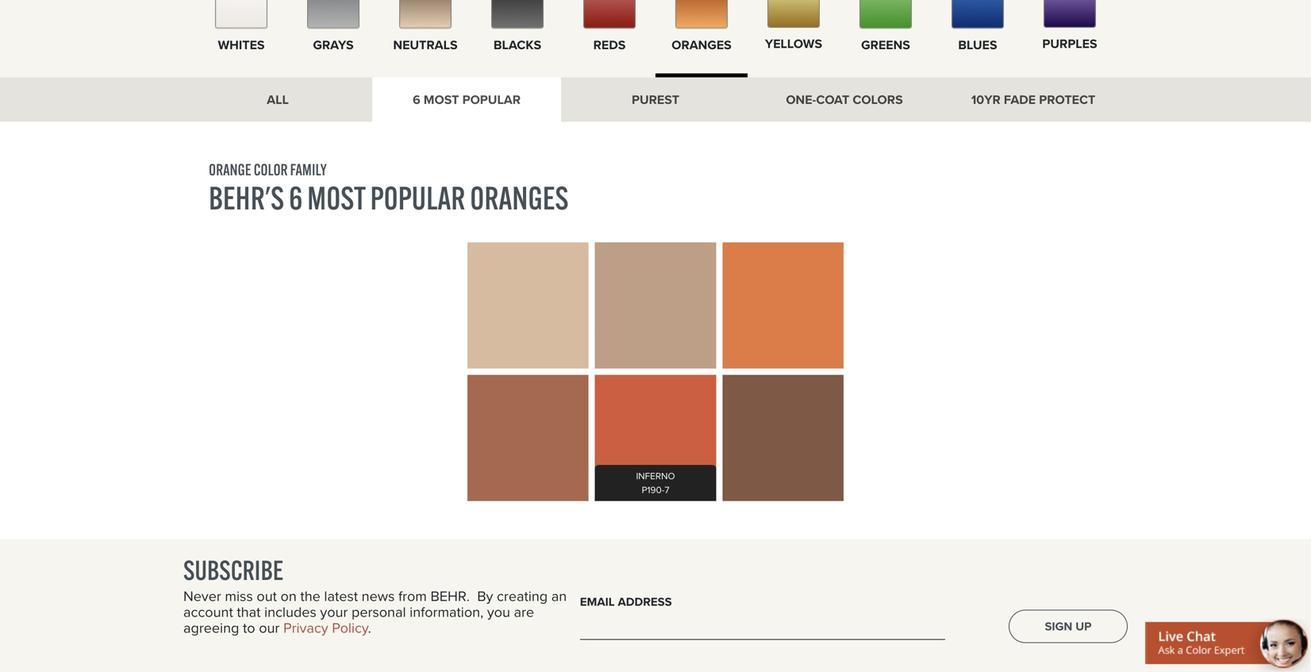 Task type: vqa. For each thing, say whether or not it's contained in the screenshot.
account
yes



Task type: describe. For each thing, give the bounding box(es) containing it.
information,
[[410, 602, 483, 623]]

an
[[551, 586, 567, 607]]

protect
[[1039, 90, 1095, 109]]

account
[[183, 602, 233, 623]]

sign
[[1045, 618, 1072, 635]]

reds
[[593, 35, 626, 54]]

all
[[267, 90, 289, 109]]

1 horizontal spatial 6
[[413, 90, 420, 109]]

blues
[[958, 35, 997, 54]]

purples
[[1042, 34, 1097, 53]]

sign up
[[1045, 618, 1092, 635]]

agreeing
[[183, 617, 239, 638]]

privacy
[[283, 617, 328, 638]]

purple image
[[1044, 0, 1096, 28]]

policy
[[332, 617, 368, 638]]

your
[[320, 602, 348, 623]]

miss
[[225, 586, 253, 607]]

yellow image
[[767, 0, 820, 28]]

from
[[398, 586, 427, 607]]

address
[[618, 593, 672, 611]]

black image
[[491, 0, 544, 29]]

orange image
[[675, 0, 728, 29]]

colors
[[853, 90, 903, 109]]

orange color family behr's 6 most popular oranges
[[209, 159, 568, 218]]

the
[[300, 586, 320, 607]]

that
[[237, 602, 261, 623]]

up
[[1075, 618, 1092, 635]]

neutrals
[[393, 35, 458, 54]]

inferno p190-7
[[636, 469, 675, 497]]

6 most popular
[[413, 90, 521, 109]]

oranges
[[672, 35, 732, 54]]

popular
[[462, 90, 521, 109]]

p190-
[[642, 483, 665, 497]]

privacy policy .
[[283, 617, 371, 638]]

live chat online image image
[[1145, 617, 1311, 672]]

you
[[487, 602, 510, 623]]

coat
[[816, 90, 849, 109]]

10yr fade protect
[[971, 90, 1095, 109]]

gray image
[[307, 0, 360, 29]]



Task type: locate. For each thing, give the bounding box(es) containing it.
7
[[665, 483, 669, 497]]

oranges
[[470, 178, 568, 218]]

blacks
[[494, 35, 541, 54]]

sign up button
[[1009, 610, 1128, 643]]

most
[[307, 178, 365, 218]]

email address
[[580, 593, 672, 611]]

email
[[580, 593, 615, 611]]

.
[[368, 617, 371, 638]]

news
[[362, 586, 395, 607]]

one-
[[786, 90, 816, 109]]

purest
[[632, 90, 679, 109]]

10yr
[[971, 90, 1001, 109]]

personal
[[352, 602, 406, 623]]

privacy policy link
[[283, 617, 368, 638]]

color
[[254, 159, 288, 179]]

family
[[290, 159, 327, 179]]

green image
[[859, 0, 912, 29]]

never miss out on the latest news from behr.  by creating an account that includes your personal information, you are agreeing to our
[[183, 586, 567, 638]]

white image
[[215, 0, 267, 29]]

inferno
[[636, 469, 675, 483]]

6 inside orange color family behr's 6 most popular oranges
[[289, 178, 303, 218]]

6 left most
[[413, 90, 420, 109]]

1 vertical spatial 6
[[289, 178, 303, 218]]

0 vertical spatial 6
[[413, 90, 420, 109]]

Email Address email field
[[580, 616, 945, 640]]

0 horizontal spatial 6
[[289, 178, 303, 218]]

popular
[[370, 178, 465, 218]]

yellows
[[765, 34, 822, 53]]

red image
[[583, 0, 636, 29]]

to
[[243, 617, 255, 638]]

grays
[[313, 35, 354, 54]]

are
[[514, 602, 534, 623]]

by
[[477, 586, 493, 607]]

subscribe
[[183, 554, 283, 587]]

neutral image
[[399, 0, 452, 29]]

orange
[[209, 159, 251, 179]]

most
[[424, 90, 459, 109]]

one-coat colors
[[786, 90, 903, 109]]

creating
[[497, 586, 548, 607]]

out
[[257, 586, 277, 607]]

6 right color
[[289, 178, 303, 218]]

greens
[[861, 35, 910, 54]]

includes
[[264, 602, 316, 623]]

blue image
[[952, 0, 1004, 29]]

never
[[183, 586, 221, 607]]

fade
[[1004, 90, 1036, 109]]

whites
[[218, 35, 265, 54]]

our
[[259, 617, 280, 638]]

latest
[[324, 586, 358, 607]]

on
[[281, 586, 297, 607]]

behr's
[[209, 178, 284, 218]]

6
[[413, 90, 420, 109], [289, 178, 303, 218]]



